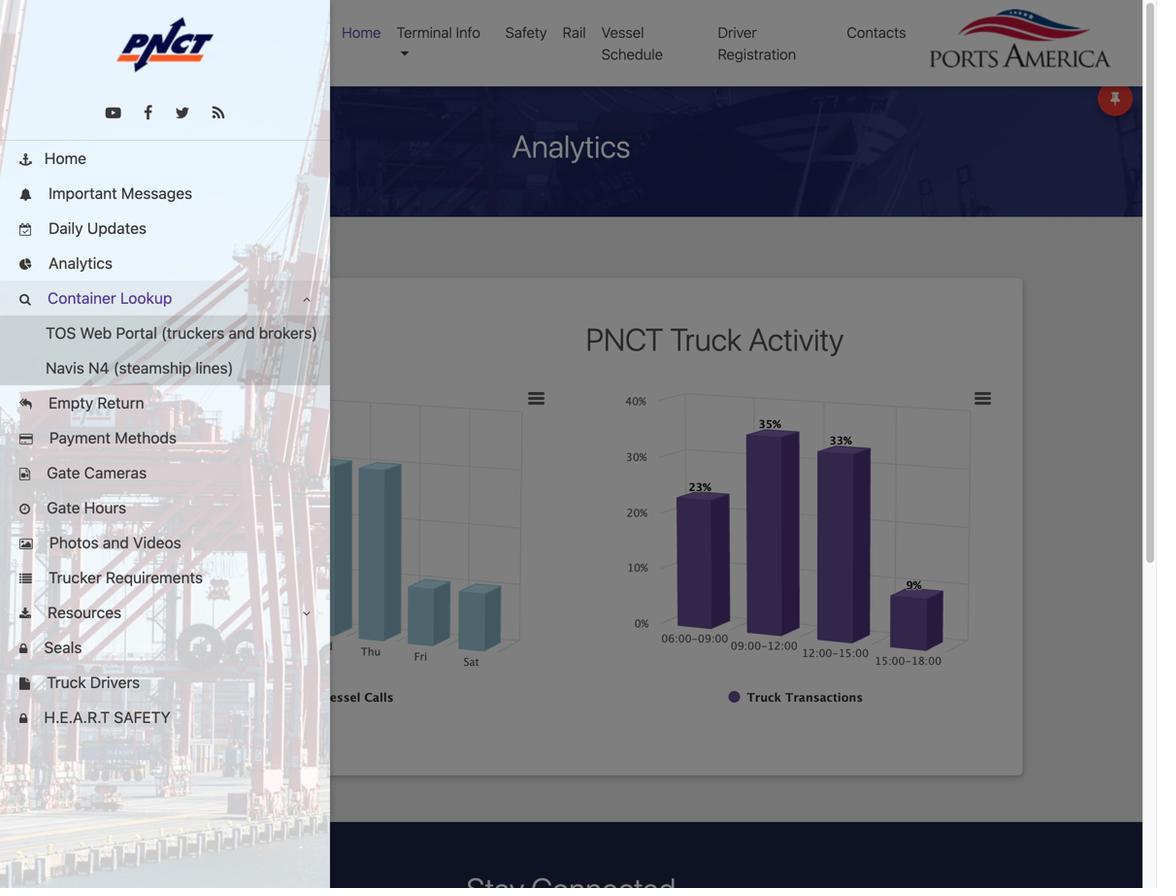 Task type: vqa. For each thing, say whether or not it's contained in the screenshot.
Director corresponding to Director � Yard and Gate
no



Task type: locate. For each thing, give the bounding box(es) containing it.
rail
[[563, 24, 586, 41]]

0 vertical spatial vessel
[[602, 24, 644, 41]]

vessel
[[602, 24, 644, 41], [139, 321, 224, 358]]

0 vertical spatial lock image
[[19, 643, 27, 656]]

driver registration
[[718, 24, 797, 63]]

home link for safety link
[[334, 14, 389, 51]]

1 vertical spatial and
[[103, 534, 129, 552]]

file image
[[19, 678, 30, 691]]

contacts
[[847, 24, 907, 41]]

truck
[[670, 321, 742, 358], [47, 673, 86, 692]]

safety link
[[498, 14, 555, 51]]

0 vertical spatial home link
[[334, 14, 389, 51]]

(truckers
[[161, 324, 225, 342]]

1 horizontal spatial and
[[229, 324, 255, 342]]

lock image for seals
[[19, 643, 27, 656]]

truck drivers link
[[0, 665, 330, 700]]

home link for daily updates link
[[0, 141, 330, 176]]

container lookup link
[[0, 281, 330, 316]]

0 horizontal spatial analytics
[[44, 254, 113, 272]]

0 vertical spatial gate
[[47, 464, 80, 482]]

photos
[[49, 534, 99, 552]]

vessel inside vessel schedule
[[602, 24, 644, 41]]

gate
[[47, 464, 80, 482], [47, 499, 80, 517]]

cameras
[[84, 464, 147, 482]]

gate hours link
[[0, 490, 330, 525]]

credit card image
[[19, 434, 33, 446]]

home
[[342, 24, 381, 41], [44, 149, 86, 168], [135, 246, 177, 264]]

tos web portal (truckers and brokers)
[[46, 324, 318, 342]]

vessel calls
[[139, 321, 295, 358]]

photos and videos
[[45, 534, 181, 552]]

navis n4 (steamship lines) link
[[0, 351, 330, 386]]

1 vertical spatial home
[[44, 149, 86, 168]]

1 vertical spatial gate
[[47, 499, 80, 517]]

quick links
[[19, 24, 96, 41]]

rss image
[[212, 105, 225, 121]]

daily updates link
[[0, 211, 330, 246]]

updates
[[87, 219, 147, 237]]

tos web portal (truckers and brokers) link
[[0, 316, 330, 351]]

quick
[[19, 24, 58, 41]]

lock image down the file icon
[[19, 713, 27, 726]]

reply all image
[[19, 399, 32, 411]]

resources link
[[0, 595, 330, 630]]

videos
[[133, 534, 181, 552]]

gate hours
[[43, 499, 126, 517]]

trucker requirements link
[[0, 560, 330, 595]]

empty return link
[[0, 386, 330, 420]]

analytics
[[512, 128, 631, 165], [197, 246, 261, 264], [44, 254, 113, 272]]

1 horizontal spatial home link
[[334, 14, 389, 51]]

0 horizontal spatial home
[[44, 149, 86, 168]]

portal
[[116, 324, 157, 342]]

2 gate from the top
[[47, 499, 80, 517]]

pnct truck activity
[[586, 321, 844, 358]]

activity
[[749, 321, 844, 358]]

payment
[[49, 429, 111, 447]]

2 vertical spatial home
[[135, 246, 177, 264]]

gate up photos
[[47, 499, 80, 517]]

gate inside 'link'
[[47, 499, 80, 517]]

0 horizontal spatial and
[[103, 534, 129, 552]]

truck right pnct
[[670, 321, 742, 358]]

drivers
[[90, 673, 140, 692]]

2 horizontal spatial home
[[342, 24, 381, 41]]

and up 'lines)'
[[229, 324, 255, 342]]

gate down 'payment'
[[47, 464, 80, 482]]

1 horizontal spatial vessel
[[602, 24, 644, 41]]

trucker requirements
[[44, 569, 203, 587]]

lock image inside h.e.a.r.t safety link
[[19, 713, 27, 726]]

1 vertical spatial vessel
[[139, 321, 224, 358]]

tos
[[46, 324, 76, 342]]

0 vertical spatial truck
[[670, 321, 742, 358]]

important
[[49, 184, 117, 202]]

and up trucker requirements
[[103, 534, 129, 552]]

important messages
[[44, 184, 192, 202]]

lock image up the file icon
[[19, 643, 27, 656]]

links
[[62, 24, 96, 41]]

1 horizontal spatial home
[[135, 246, 177, 264]]

home link
[[334, 14, 389, 51], [0, 141, 330, 176]]

1 lock image from the top
[[19, 643, 27, 656]]

quick links link
[[19, 21, 105, 65]]

lock image
[[19, 643, 27, 656], [19, 713, 27, 726]]

and
[[229, 324, 255, 342], [103, 534, 129, 552]]

pnct
[[586, 321, 664, 358]]

0 horizontal spatial home link
[[0, 141, 330, 176]]

1 horizontal spatial truck
[[670, 321, 742, 358]]

2 horizontal spatial analytics
[[512, 128, 631, 165]]

return
[[97, 394, 144, 412]]

lines)
[[195, 359, 233, 377]]

1 vertical spatial truck
[[47, 673, 86, 692]]

1 horizontal spatial analytics
[[197, 246, 261, 264]]

2 lock image from the top
[[19, 713, 27, 726]]

1 vertical spatial home link
[[0, 141, 330, 176]]

twitter image
[[175, 105, 190, 121]]

analytics link
[[0, 246, 330, 281]]

truck down seals
[[47, 673, 86, 692]]

container lookup
[[44, 289, 172, 307]]

payment methods
[[45, 429, 177, 447]]

navis
[[46, 359, 84, 377]]

list image
[[19, 573, 32, 586]]

lock image for h.e.a.r.t safety
[[19, 713, 27, 726]]

requirements
[[106, 569, 203, 587]]

1 gate from the top
[[47, 464, 80, 482]]

lock image inside seals link
[[19, 643, 27, 656]]

methods
[[115, 429, 177, 447]]

0 horizontal spatial vessel
[[139, 321, 224, 358]]

1 vertical spatial lock image
[[19, 713, 27, 726]]



Task type: describe. For each thing, give the bounding box(es) containing it.
seals link
[[0, 630, 330, 665]]

schedule
[[602, 46, 663, 63]]

search image
[[19, 294, 31, 306]]

h.e.a.r.t safety link
[[0, 700, 330, 735]]

trucker
[[49, 569, 102, 587]]

gate for gate cameras
[[47, 464, 80, 482]]

daily updates
[[44, 219, 147, 237]]

brokers)
[[259, 324, 318, 342]]

h.e.a.r.t safety
[[40, 708, 171, 727]]

daily
[[49, 219, 83, 237]]

youtube play image
[[106, 105, 121, 121]]

angle down image
[[303, 293, 311, 306]]

gate cameras
[[43, 464, 147, 482]]

web
[[80, 324, 112, 342]]

facebook image
[[144, 105, 153, 121]]

file movie o image
[[19, 469, 30, 481]]

seals
[[40, 639, 82, 657]]

empty
[[49, 394, 93, 412]]

angle down image
[[303, 608, 311, 620]]

vessel for vessel calls
[[139, 321, 224, 358]]

driver registration link
[[710, 14, 839, 73]]

resources
[[44, 604, 122, 622]]

empty return
[[44, 394, 144, 412]]

vessel schedule
[[602, 24, 663, 63]]

analytics inside 'analytics' link
[[44, 254, 113, 272]]

(steamship
[[113, 359, 191, 377]]

gate for gate hours
[[47, 499, 80, 517]]

h.e.a.r.t
[[44, 708, 110, 727]]

truck drivers
[[43, 673, 140, 692]]

lookup
[[120, 289, 172, 307]]

safety
[[114, 708, 171, 727]]

download image
[[19, 608, 31, 621]]

anchor image
[[19, 154, 32, 166]]

0 horizontal spatial truck
[[47, 673, 86, 692]]

navis n4 (steamship lines)
[[46, 359, 233, 377]]

clock o image
[[19, 504, 30, 516]]

0 vertical spatial home
[[342, 24, 381, 41]]

vessel schedule link
[[594, 14, 710, 73]]

important messages link
[[0, 176, 330, 211]]

container
[[48, 289, 116, 307]]

pie chart image
[[19, 259, 32, 271]]

n4
[[88, 359, 109, 377]]

calendar check o image
[[19, 224, 32, 236]]

driver
[[718, 24, 757, 41]]

rail link
[[555, 14, 594, 51]]

payment methods link
[[0, 420, 330, 455]]

registration
[[718, 46, 797, 63]]

photos and videos link
[[0, 525, 330, 560]]

photo image
[[19, 538, 33, 551]]

calls
[[231, 321, 295, 358]]

gate cameras link
[[0, 455, 330, 490]]

bell image
[[19, 189, 32, 201]]

safety
[[506, 24, 547, 41]]

messages
[[121, 184, 192, 202]]

contacts link
[[839, 14, 914, 51]]

vessel for vessel schedule
[[602, 24, 644, 41]]

0 vertical spatial and
[[229, 324, 255, 342]]

hours
[[84, 499, 126, 517]]



